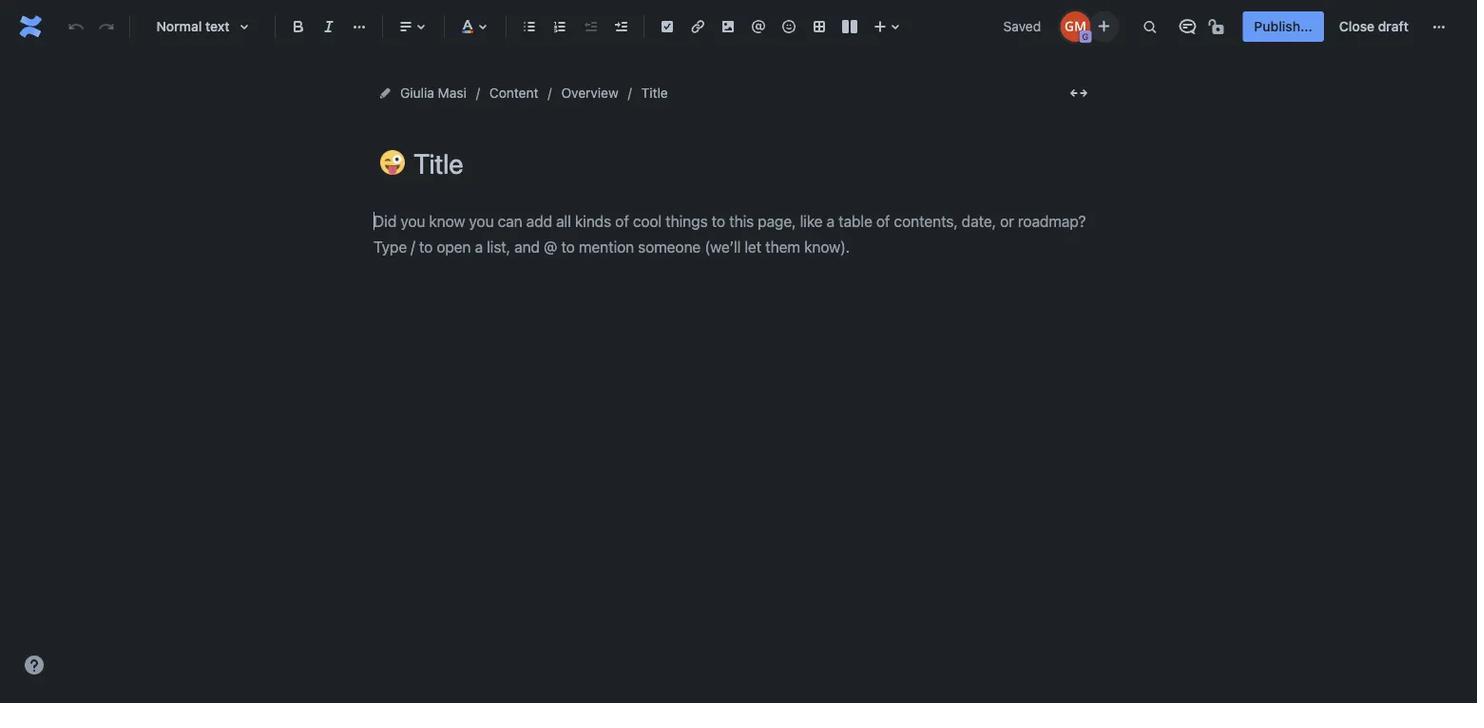 Task type: describe. For each thing, give the bounding box(es) containing it.
overview link
[[561, 82, 619, 105]]

find and replace image
[[1138, 15, 1161, 38]]

text
[[205, 19, 230, 34]]

normal text button
[[138, 6, 267, 48]]

saved
[[1003, 19, 1041, 34]]

normal text
[[156, 19, 230, 34]]

emoji image
[[778, 15, 800, 38]]

publish... button
[[1243, 11, 1324, 42]]

comment icon image
[[1176, 15, 1199, 38]]

undo ⌘z image
[[65, 15, 87, 38]]

link image
[[686, 15, 709, 38]]

overview
[[561, 85, 619, 101]]

close
[[1339, 19, 1375, 34]]

normal
[[156, 19, 202, 34]]

numbered list ⌘⇧7 image
[[548, 15, 571, 38]]

more formatting image
[[348, 15, 371, 38]]

title link
[[641, 82, 668, 105]]

masi
[[438, 85, 467, 101]]

Give this page a title text field
[[413, 148, 1096, 180]]

align left image
[[394, 15, 417, 38]]

title
[[641, 85, 668, 101]]

italic ⌘i image
[[317, 15, 340, 38]]

giulia masi link
[[400, 82, 467, 105]]

giulia masi image
[[1060, 11, 1091, 42]]

content
[[489, 85, 538, 101]]

layouts image
[[838, 15, 861, 38]]

indent tab image
[[609, 15, 632, 38]]

move this page image
[[377, 86, 393, 101]]



Task type: vqa. For each thing, say whether or not it's contained in the screenshot.
Find and replace icon
yes



Task type: locate. For each thing, give the bounding box(es) containing it.
close draft
[[1339, 19, 1409, 34]]

no restrictions image
[[1207, 15, 1229, 38]]

invite to edit image
[[1093, 15, 1115, 38]]

make page full-width image
[[1067, 82, 1090, 105]]

Main content area, start typing to enter text. text field
[[374, 208, 1096, 260]]

giulia
[[400, 85, 434, 101]]

add image, video, or file image
[[717, 15, 740, 38]]

draft
[[1378, 19, 1409, 34]]

more image
[[1428, 15, 1451, 38]]

action item image
[[656, 15, 679, 38]]

table image
[[808, 15, 831, 38]]

content link
[[489, 82, 538, 105]]

help image
[[23, 654, 46, 677]]

:stuck_out_tongue_winking_eye: image
[[380, 150, 405, 175], [380, 150, 405, 175]]

bold ⌘b image
[[287, 15, 310, 38]]

bullet list ⌘⇧8 image
[[518, 15, 541, 38]]

mention image
[[747, 15, 770, 38]]

redo ⌘⇧z image
[[95, 15, 118, 38]]

giulia masi
[[400, 85, 467, 101]]

publish...
[[1254, 19, 1313, 34]]

outdent ⇧tab image
[[579, 15, 602, 38]]

close draft button
[[1328, 11, 1420, 42]]

confluence image
[[15, 11, 46, 42], [15, 11, 46, 42]]



